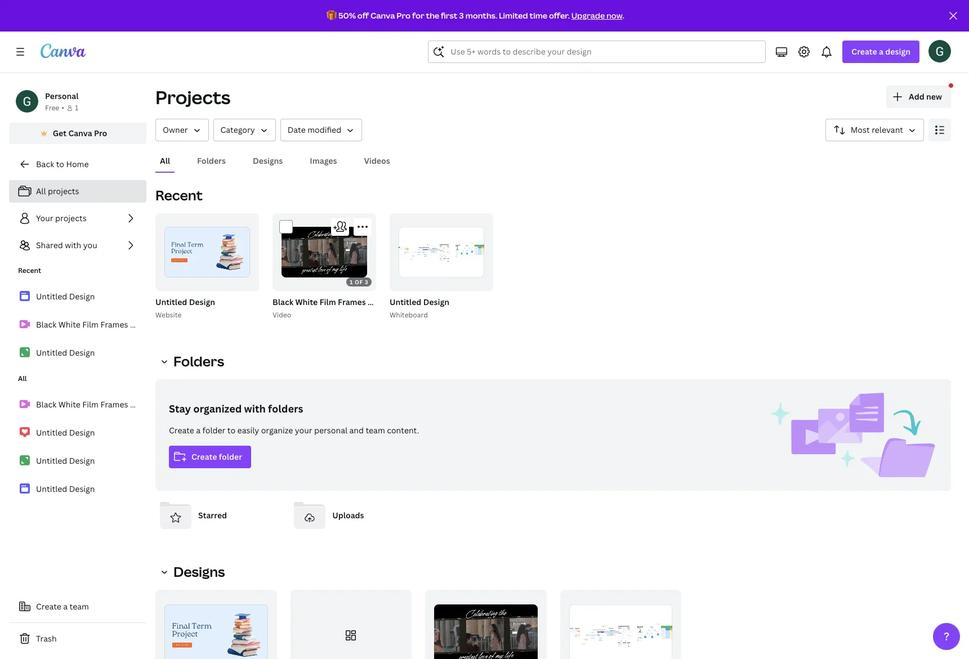 Task type: locate. For each thing, give the bounding box(es) containing it.
0 horizontal spatial untitled design button
[[155, 296, 215, 310]]

2 vertical spatial list
[[9, 393, 186, 501]]

create up trash
[[36, 601, 61, 612]]

personal
[[314, 425, 347, 436]]

greg robinson image
[[929, 40, 951, 63]]

you
[[83, 240, 97, 251]]

1 right •
[[75, 103, 78, 113]]

1 vertical spatial projects
[[55, 213, 87, 224]]

video
[[403, 297, 425, 307], [273, 310, 291, 320], [165, 319, 186, 330], [165, 399, 186, 410]]

0 vertical spatial designs
[[253, 155, 283, 166]]

1 vertical spatial all
[[36, 186, 46, 197]]

for
[[412, 10, 424, 21]]

1 horizontal spatial all
[[36, 186, 46, 197]]

1 horizontal spatial 1
[[233, 278, 236, 286]]

create a folder to easily organize your personal and team content.
[[169, 425, 419, 436]]

1 untitled design button from the left
[[155, 296, 215, 310]]

1 vertical spatial white
[[58, 319, 80, 330]]

design for 1st untitled design link
[[69, 291, 95, 302]]

None search field
[[428, 41, 766, 63]]

folder down the easily
[[219, 452, 242, 462]]

canva right "off"
[[371, 10, 395, 21]]

a inside button
[[63, 601, 68, 612]]

recent down shared
[[18, 266, 41, 275]]

create a design
[[852, 46, 911, 57]]

back
[[36, 159, 54, 169]]

1 vertical spatial with
[[244, 402, 266, 416]]

black white film frames birthday video button
[[273, 296, 425, 310]]

white for 2nd black white film frames birthday video link from the top of the page
[[58, 399, 80, 410]]

1 vertical spatial pro
[[94, 128, 107, 139]]

film
[[320, 297, 336, 307], [82, 319, 99, 330], [82, 399, 99, 410]]

white
[[295, 297, 318, 307], [58, 319, 80, 330], [58, 399, 80, 410]]

black white film frames birthday video for 2nd black white film frames birthday video link from the top of the page
[[36, 399, 186, 410]]

2 vertical spatial film
[[82, 399, 99, 410]]

3 untitled design from the top
[[36, 427, 95, 438]]

all inside list
[[36, 186, 46, 197]]

create folder button
[[169, 446, 251, 469]]

white for 2nd black white film frames birthday video link from the bottom of the page
[[58, 319, 80, 330]]

folders inside button
[[197, 155, 226, 166]]

1 vertical spatial a
[[196, 425, 201, 436]]

pro up back to home link
[[94, 128, 107, 139]]

create for create a folder to easily organize your personal and team content.
[[169, 425, 194, 436]]

organized
[[193, 402, 242, 416]]

back to home link
[[9, 153, 146, 176]]

folders
[[268, 402, 303, 416]]

2 vertical spatial black
[[36, 399, 56, 410]]

of up "black white film frames birthday video" button
[[355, 278, 363, 286]]

0 vertical spatial frames
[[338, 297, 366, 307]]

0 horizontal spatial canva
[[68, 128, 92, 139]]

all button
[[155, 150, 175, 172]]

pro left for
[[397, 10, 411, 21]]

recent down all button
[[155, 186, 203, 204]]

0 vertical spatial a
[[879, 46, 884, 57]]

team up trash link
[[70, 601, 89, 612]]

0 vertical spatial with
[[65, 240, 81, 251]]

1 horizontal spatial recent
[[155, 186, 203, 204]]

film for 2nd black white film frames birthday video link from the bottom of the page
[[82, 319, 99, 330]]

a up trash link
[[63, 601, 68, 612]]

a for team
[[63, 601, 68, 612]]

Search search field
[[451, 41, 744, 63]]

2 vertical spatial birthday
[[130, 399, 163, 410]]

list containing black white film frames birthday video
[[9, 393, 186, 501]]

Owner button
[[155, 119, 209, 141]]

0 vertical spatial projects
[[48, 186, 79, 197]]

untitled for 3rd untitled design link from the top
[[36, 427, 67, 438]]

team
[[366, 425, 385, 436], [70, 601, 89, 612]]

all inside button
[[160, 155, 170, 166]]

category
[[220, 124, 255, 135]]

1 of 8
[[233, 278, 251, 286]]

create inside dropdown button
[[852, 46, 877, 57]]

2 black white film frames birthday video link from the top
[[9, 393, 186, 417]]

1 vertical spatial birthday
[[130, 319, 163, 330]]

shared with you link
[[9, 234, 146, 257]]

all
[[160, 155, 170, 166], [36, 186, 46, 197], [18, 374, 27, 383]]

🎁 50% off canva pro for the first 3 months. limited time offer. upgrade now .
[[327, 10, 624, 21]]

0 horizontal spatial designs
[[173, 563, 225, 581]]

1 vertical spatial designs
[[173, 563, 225, 581]]

a down the organized
[[196, 425, 201, 436]]

projects down the back to home
[[48, 186, 79, 197]]

list
[[9, 180, 146, 257], [9, 285, 186, 365], [9, 393, 186, 501]]

1 horizontal spatial 3
[[459, 10, 464, 21]]

0 horizontal spatial team
[[70, 601, 89, 612]]

film inside black white film frames birthday video video
[[320, 297, 336, 307]]

4 untitled design from the top
[[36, 456, 95, 466]]

projects right your
[[55, 213, 87, 224]]

projects for all projects
[[48, 186, 79, 197]]

0 horizontal spatial recent
[[18, 266, 41, 275]]

images button
[[305, 150, 342, 172]]

list containing all projects
[[9, 180, 146, 257]]

1 untitled design link from the top
[[9, 285, 146, 309]]

untitled design
[[36, 291, 95, 302], [36, 347, 95, 358], [36, 427, 95, 438], [36, 456, 95, 466], [36, 484, 95, 494]]

a
[[879, 46, 884, 57], [196, 425, 201, 436], [63, 601, 68, 612]]

0 horizontal spatial 3
[[365, 278, 368, 286]]

with up the easily
[[244, 402, 266, 416]]

2 horizontal spatial 1
[[350, 278, 353, 286]]

2 list from the top
[[9, 285, 186, 365]]

0 vertical spatial folders
[[197, 155, 226, 166]]

untitled design website
[[155, 297, 215, 320]]

1 of from the left
[[238, 278, 246, 286]]

untitled design button up whiteboard
[[390, 296, 449, 310]]

2 vertical spatial all
[[18, 374, 27, 383]]

folders inside dropdown button
[[173, 352, 224, 371]]

team right and
[[366, 425, 385, 436]]

1 horizontal spatial designs
[[253, 155, 283, 166]]

0 horizontal spatial a
[[63, 601, 68, 612]]

1 horizontal spatial with
[[244, 402, 266, 416]]

folders
[[197, 155, 226, 166], [173, 352, 224, 371]]

0 horizontal spatial to
[[56, 159, 64, 169]]

1 vertical spatial canva
[[68, 128, 92, 139]]

a left design
[[879, 46, 884, 57]]

2 vertical spatial white
[[58, 399, 80, 410]]

3 list from the top
[[9, 393, 186, 501]]

black inside black white film frames birthday video video
[[273, 297, 293, 307]]

untitled design button up website
[[155, 296, 215, 310]]

upgrade
[[571, 10, 605, 21]]

create left design
[[852, 46, 877, 57]]

untitled inside untitled design whiteboard
[[390, 297, 421, 307]]

to inside back to home link
[[56, 159, 64, 169]]

0 horizontal spatial of
[[238, 278, 246, 286]]

2 untitled design button from the left
[[390, 296, 449, 310]]

0 vertical spatial birthday
[[368, 297, 401, 307]]

design
[[69, 291, 95, 302], [189, 297, 215, 307], [423, 297, 449, 307], [69, 347, 95, 358], [69, 427, 95, 438], [69, 456, 95, 466], [69, 484, 95, 494]]

1 horizontal spatial pro
[[397, 10, 411, 21]]

5 untitled design from the top
[[36, 484, 95, 494]]

all projects
[[36, 186, 79, 197]]

2 vertical spatial a
[[63, 601, 68, 612]]

create for create folder
[[191, 452, 217, 462]]

1 left 8
[[233, 278, 236, 286]]

1 vertical spatial black white film frames birthday video link
[[9, 393, 186, 417]]

0 horizontal spatial pro
[[94, 128, 107, 139]]

design for 1st untitled design link from the bottom
[[69, 484, 95, 494]]

2 of from the left
[[355, 278, 363, 286]]

1 untitled design from the top
[[36, 291, 95, 302]]

a for design
[[879, 46, 884, 57]]

get
[[53, 128, 66, 139]]

3 right first
[[459, 10, 464, 21]]

organize
[[261, 425, 293, 436]]

3 untitled design link from the top
[[9, 421, 146, 445]]

a inside dropdown button
[[879, 46, 884, 57]]

to left the easily
[[227, 425, 235, 436]]

0 vertical spatial canva
[[371, 10, 395, 21]]

2 vertical spatial frames
[[100, 399, 128, 410]]

upgrade now button
[[571, 10, 623, 21]]

first
[[441, 10, 458, 21]]

canva right get
[[68, 128, 92, 139]]

content.
[[387, 425, 419, 436]]

0 vertical spatial to
[[56, 159, 64, 169]]

folder inside button
[[219, 452, 242, 462]]

trash
[[36, 634, 57, 644]]

folder
[[202, 425, 226, 436], [219, 452, 242, 462]]

black white film frames birthday video
[[36, 319, 186, 330], [36, 399, 186, 410]]

create folder
[[191, 452, 242, 462]]

recent
[[155, 186, 203, 204], [18, 266, 41, 275]]

1 black white film frames birthday video from the top
[[36, 319, 186, 330]]

canva inside "button"
[[68, 128, 92, 139]]

frames
[[338, 297, 366, 307], [100, 319, 128, 330], [100, 399, 128, 410]]

starred
[[198, 510, 227, 521]]

0 horizontal spatial with
[[65, 240, 81, 251]]

your
[[36, 213, 53, 224]]

0 vertical spatial white
[[295, 297, 318, 307]]

folders down the category
[[197, 155, 226, 166]]

0 vertical spatial black
[[273, 297, 293, 307]]

1 vertical spatial black white film frames birthday video
[[36, 399, 186, 410]]

1 vertical spatial team
[[70, 601, 89, 612]]

design inside untitled design website
[[189, 297, 215, 307]]

3 up "black white film frames birthday video" button
[[365, 278, 368, 286]]

1 horizontal spatial to
[[227, 425, 235, 436]]

1 vertical spatial film
[[82, 319, 99, 330]]

pro
[[397, 10, 411, 21], [94, 128, 107, 139]]

create down the organized
[[191, 452, 217, 462]]

folders up the organized
[[173, 352, 224, 371]]

1 up "black white film frames birthday video" button
[[350, 278, 353, 286]]

0 horizontal spatial all
[[18, 374, 27, 383]]

0 vertical spatial pro
[[397, 10, 411, 21]]

images
[[310, 155, 337, 166]]

0 vertical spatial 3
[[459, 10, 464, 21]]

untitled for fourth untitled design link from the bottom
[[36, 347, 67, 358]]

birthday
[[368, 297, 401, 307], [130, 319, 163, 330], [130, 399, 163, 410]]

1 list from the top
[[9, 180, 146, 257]]

1 for untitled
[[233, 278, 236, 286]]

0 vertical spatial team
[[366, 425, 385, 436]]

0 vertical spatial film
[[320, 297, 336, 307]]

untitled design button for untitled design website
[[155, 296, 215, 310]]

folder down the organized
[[202, 425, 226, 436]]

frames for 2nd black white film frames birthday video link from the top of the page
[[100, 399, 128, 410]]

1 horizontal spatial untitled design button
[[390, 296, 449, 310]]

videos
[[364, 155, 390, 166]]

1 vertical spatial folder
[[219, 452, 242, 462]]

design for fourth untitled design link from the bottom
[[69, 347, 95, 358]]

get canva pro button
[[9, 123, 146, 144]]

1 vertical spatial to
[[227, 425, 235, 436]]

1 for black
[[350, 278, 353, 286]]

add
[[909, 91, 924, 102]]

create for create a design
[[852, 46, 877, 57]]

projects
[[48, 186, 79, 197], [55, 213, 87, 224]]

of left 8
[[238, 278, 246, 286]]

1 horizontal spatial a
[[196, 425, 201, 436]]

1 horizontal spatial of
[[355, 278, 363, 286]]

0 vertical spatial black white film frames birthday video link
[[9, 313, 186, 337]]

create down stay
[[169, 425, 194, 436]]

0 vertical spatial list
[[9, 180, 146, 257]]

canva
[[371, 10, 395, 21], [68, 128, 92, 139]]

with
[[65, 240, 81, 251], [244, 402, 266, 416]]

2 untitled design link from the top
[[9, 341, 146, 365]]

0 vertical spatial all
[[160, 155, 170, 166]]

2 black white film frames birthday video from the top
[[36, 399, 186, 410]]

0 vertical spatial black white film frames birthday video
[[36, 319, 186, 330]]

to right back
[[56, 159, 64, 169]]

of
[[238, 278, 246, 286], [355, 278, 363, 286]]

1 vertical spatial folders
[[173, 352, 224, 371]]

untitled design button
[[155, 296, 215, 310], [390, 296, 449, 310]]

1 vertical spatial list
[[9, 285, 186, 365]]

to
[[56, 159, 64, 169], [227, 425, 235, 436]]

with left you at the top of the page
[[65, 240, 81, 251]]

designs inside button
[[253, 155, 283, 166]]

1 horizontal spatial team
[[366, 425, 385, 436]]

1 vertical spatial frames
[[100, 319, 128, 330]]

2 horizontal spatial a
[[879, 46, 884, 57]]

2 horizontal spatial all
[[160, 155, 170, 166]]



Task type: vqa. For each thing, say whether or not it's contained in the screenshot.
folder A
yes



Task type: describe. For each thing, give the bounding box(es) containing it.
untitled design whiteboard
[[390, 297, 449, 320]]

videos button
[[360, 150, 395, 172]]

free •
[[45, 103, 64, 113]]

website
[[155, 310, 182, 320]]

untitled for 1st untitled design link from the bottom
[[36, 484, 67, 494]]

shared
[[36, 240, 63, 251]]

personal
[[45, 91, 79, 101]]

folders button
[[155, 350, 231, 373]]

time
[[530, 10, 547, 21]]

all for all projects
[[36, 186, 46, 197]]

.
[[623, 10, 624, 21]]

designs button
[[248, 150, 287, 172]]

0 vertical spatial recent
[[155, 186, 203, 204]]

create a team button
[[9, 596, 146, 618]]

of for white
[[355, 278, 363, 286]]

your projects
[[36, 213, 87, 224]]

pro inside get canva pro "button"
[[94, 128, 107, 139]]

trash link
[[9, 628, 146, 650]]

date
[[288, 124, 306, 135]]

black white film frames birthday video for 2nd black white film frames birthday video link from the bottom of the page
[[36, 319, 186, 330]]

projects
[[155, 85, 231, 109]]

limited
[[499, 10, 528, 21]]

birthday for 2nd black white film frames birthday video link from the top of the page
[[130, 399, 163, 410]]

get canva pro
[[53, 128, 107, 139]]

modified
[[308, 124, 341, 135]]

your
[[295, 425, 312, 436]]

date modified
[[288, 124, 341, 135]]

4 untitled design link from the top
[[9, 449, 146, 473]]

folders button
[[193, 150, 230, 172]]

design inside untitled design whiteboard
[[423, 297, 449, 307]]

Category button
[[213, 119, 276, 141]]

0 horizontal spatial 1
[[75, 103, 78, 113]]

stay
[[169, 402, 191, 416]]

untitled design button for untitled design whiteboard
[[390, 296, 449, 310]]

uploads link
[[290, 496, 415, 536]]

1 vertical spatial black
[[36, 319, 56, 330]]

create a team
[[36, 601, 89, 612]]

1 of 3
[[350, 278, 368, 286]]

team inside create a team button
[[70, 601, 89, 612]]

add new button
[[886, 86, 951, 108]]

film for 2nd black white film frames birthday video link from the top of the page
[[82, 399, 99, 410]]

the
[[426, 10, 439, 21]]

of for design
[[238, 278, 246, 286]]

all for all button
[[160, 155, 170, 166]]

create a design button
[[843, 41, 920, 63]]

owner
[[163, 124, 188, 135]]

frames inside black white film frames birthday video video
[[338, 297, 366, 307]]

new
[[926, 91, 942, 102]]

design
[[885, 46, 911, 57]]

shared with you
[[36, 240, 97, 251]]

projects for your projects
[[55, 213, 87, 224]]

8
[[248, 278, 251, 286]]

designs button
[[155, 561, 232, 583]]

2 untitled design from the top
[[36, 347, 95, 358]]

5 untitled design link from the top
[[9, 478, 146, 501]]

easily
[[237, 425, 259, 436]]

most relevant
[[851, 124, 903, 135]]

birthday inside black white film frames birthday video video
[[368, 297, 401, 307]]

most
[[851, 124, 870, 135]]

all projects link
[[9, 180, 146, 203]]

with inside list
[[65, 240, 81, 251]]

black white film frames birthday video video
[[273, 297, 425, 320]]

now
[[607, 10, 623, 21]]

and
[[349, 425, 364, 436]]

50%
[[338, 10, 356, 21]]

off
[[357, 10, 369, 21]]

1 black white film frames birthday video link from the top
[[9, 313, 186, 337]]

a for folder
[[196, 425, 201, 436]]

home
[[66, 159, 89, 169]]

free
[[45, 103, 59, 113]]

create for create a team
[[36, 601, 61, 612]]

0 vertical spatial folder
[[202, 425, 226, 436]]

•
[[62, 103, 64, 113]]

your projects link
[[9, 207, 146, 230]]

Sort by button
[[825, 119, 924, 141]]

whiteboard
[[390, 310, 428, 320]]

🎁
[[327, 10, 337, 21]]

white inside black white film frames birthday video video
[[295, 297, 318, 307]]

1 vertical spatial recent
[[18, 266, 41, 275]]

uploads
[[332, 510, 364, 521]]

untitled for 1st untitled design link
[[36, 291, 67, 302]]

design for 2nd untitled design link from the bottom of the page
[[69, 456, 95, 466]]

Date modified button
[[280, 119, 362, 141]]

starred link
[[155, 496, 281, 536]]

design for 3rd untitled design link from the top
[[69, 427, 95, 438]]

offer.
[[549, 10, 570, 21]]

months.
[[465, 10, 497, 21]]

back to home
[[36, 159, 89, 169]]

designs inside dropdown button
[[173, 563, 225, 581]]

add new
[[909, 91, 942, 102]]

untitled inside untitled design website
[[155, 297, 187, 307]]

1 vertical spatial 3
[[365, 278, 368, 286]]

frames for 2nd black white film frames birthday video link from the bottom of the page
[[100, 319, 128, 330]]

birthday for 2nd black white film frames birthday video link from the bottom of the page
[[130, 319, 163, 330]]

untitled for 2nd untitled design link from the bottom of the page
[[36, 456, 67, 466]]

stay organized with folders
[[169, 402, 303, 416]]

1 horizontal spatial canva
[[371, 10, 395, 21]]

list containing untitled design
[[9, 285, 186, 365]]

relevant
[[872, 124, 903, 135]]



